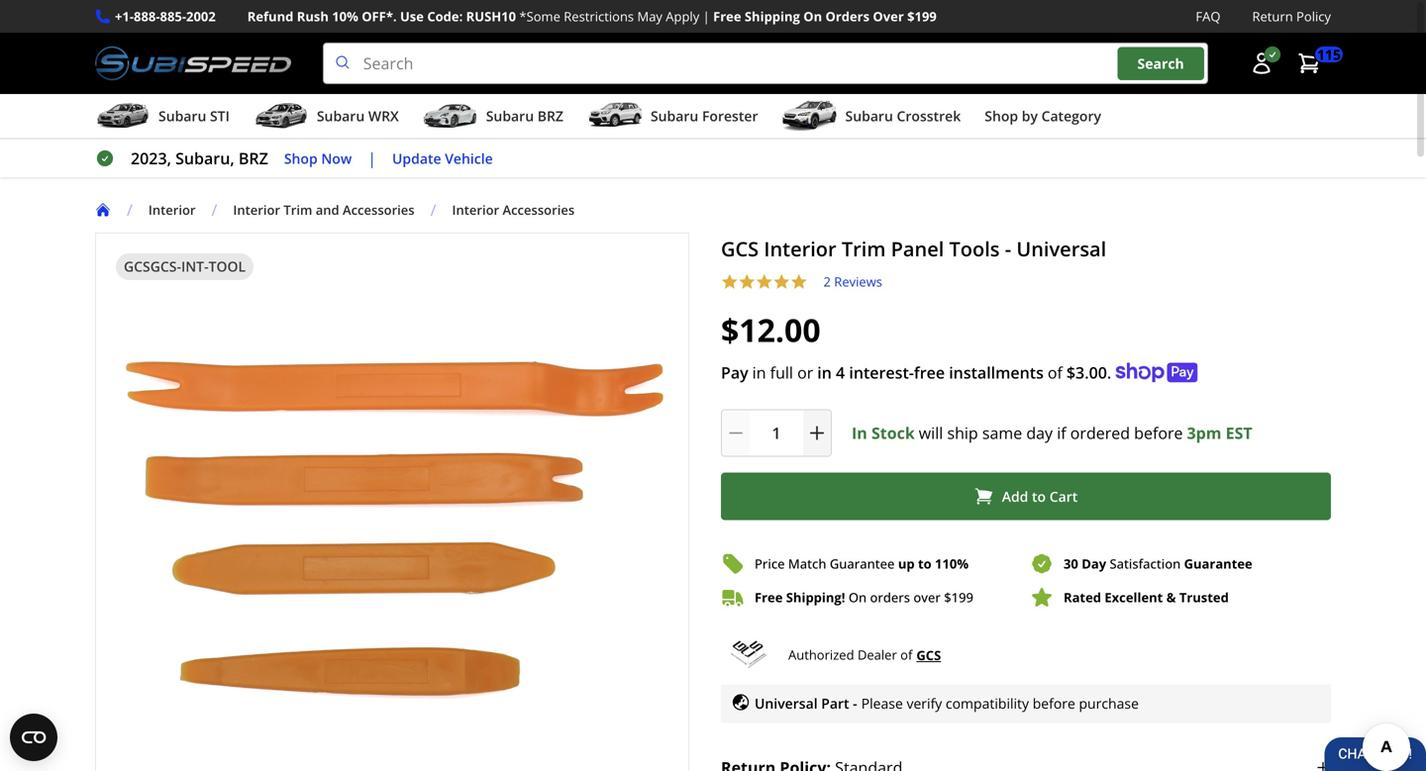 Task type: describe. For each thing, give the bounding box(es) containing it.
gcsgcs-
[[124, 257, 181, 276]]

refund rush 10% off*. use code: rush10 *some restrictions may apply | free shipping on orders over $199
[[247, 7, 937, 25]]

excellent
[[1105, 589, 1164, 607]]

1 in from the left
[[753, 362, 767, 384]]

universal part - please verify compatibility before purchase
[[755, 695, 1140, 714]]

reviews
[[835, 273, 883, 291]]

1 star image from the left
[[721, 274, 739, 291]]

wrx
[[368, 107, 399, 125]]

a subaru sti thumbnail image image
[[95, 101, 151, 131]]

rush
[[297, 7, 329, 25]]

price match guarantee up to 110%
[[755, 555, 969, 573]]

30
[[1064, 555, 1079, 573]]

1 vertical spatial brz
[[239, 148, 268, 169]]

code:
[[427, 7, 463, 25]]

cart
[[1050, 487, 1078, 506]]

policy
[[1297, 7, 1332, 25]]

4
[[836, 362, 845, 384]]

forester
[[703, 107, 759, 125]]

gcsgcs-int-tool
[[124, 257, 246, 276]]

$199
[[908, 7, 937, 25]]

home image
[[95, 202, 111, 218]]

&
[[1167, 589, 1177, 607]]

or
[[798, 362, 814, 384]]

4 star image from the left
[[791, 274, 808, 291]]

search input field
[[323, 43, 1209, 84]]

interior trim and accessories
[[233, 201, 415, 219]]

shipping!
[[787, 589, 846, 607]]

search
[[1138, 54, 1185, 73]]

*some
[[520, 7, 561, 25]]

installments
[[950, 362, 1044, 384]]

full
[[771, 362, 794, 384]]

decrement image
[[726, 424, 746, 444]]

2 accessories from the left
[[503, 201, 575, 219]]

subaru wrx
[[317, 107, 399, 125]]

rated
[[1064, 589, 1102, 607]]

1 vertical spatial before
[[1033, 695, 1076, 714]]

update vehicle
[[392, 149, 493, 168]]

dealer
[[858, 647, 898, 664]]

a subaru wrx thumbnail image image
[[254, 101, 309, 131]]

return
[[1253, 7, 1294, 25]]

a subaru forester thumbnail image image
[[588, 101, 643, 131]]

pay
[[721, 362, 749, 384]]

over
[[873, 7, 904, 25]]

0 horizontal spatial gcs
[[721, 235, 759, 263]]

apply
[[666, 7, 700, 25]]

shop by category
[[985, 107, 1102, 125]]

885-
[[160, 7, 186, 25]]

rush10
[[466, 7, 516, 25]]

shop by category button
[[985, 98, 1102, 138]]

of inside "authorized dealer of gcs"
[[901, 647, 913, 664]]

2
[[824, 273, 831, 291]]

purchase
[[1080, 695, 1140, 714]]

0 horizontal spatial to
[[919, 555, 932, 573]]

2 guarantee from the left
[[1185, 555, 1253, 573]]

in
[[852, 423, 868, 444]]

+1-888-885-2002
[[115, 7, 216, 25]]

interior link down 2023,
[[149, 201, 196, 219]]

rated excellent & trusted
[[1064, 589, 1230, 607]]

115 button
[[1288, 44, 1344, 83]]

shop now link
[[284, 147, 352, 170]]

interior for interior accessories
[[452, 201, 500, 219]]

a subaru brz thumbnail image image
[[423, 101, 478, 131]]

stock
[[872, 423, 915, 444]]

up
[[899, 555, 915, 573]]

1 horizontal spatial of
[[1048, 362, 1063, 384]]

0 vertical spatial -
[[1006, 235, 1012, 263]]

0 vertical spatial universal
[[1017, 235, 1107, 263]]

same
[[983, 423, 1023, 444]]

est
[[1226, 423, 1253, 444]]

now
[[321, 149, 352, 168]]

subaru sti button
[[95, 98, 230, 138]]

authorized dealer of gcs
[[789, 647, 942, 665]]

0 horizontal spatial trim
[[284, 201, 312, 219]]

shop now
[[284, 149, 352, 168]]

+1-888-885-2002 link
[[115, 6, 216, 27]]

if
[[1058, 423, 1067, 444]]

110%
[[935, 555, 969, 573]]

in stock will ship same day if ordered before 3pm est
[[852, 423, 1253, 444]]

2023,
[[131, 148, 171, 169]]

faq
[[1196, 7, 1221, 25]]

crosstrek
[[897, 107, 961, 125]]

2 reviews link
[[824, 273, 883, 291]]

shop pay image
[[1116, 363, 1198, 383]]

subaru forester
[[651, 107, 759, 125]]

gcs interior trim panel tools - universal
[[721, 235, 1107, 263]]

trusted
[[1180, 589, 1230, 607]]

subaru for subaru brz
[[486, 107, 534, 125]]

tools
[[950, 235, 1000, 263]]

subaru crosstrek
[[846, 107, 961, 125]]

day
[[1027, 423, 1053, 444]]

over
[[914, 589, 941, 607]]

shop for shop by category
[[985, 107, 1019, 125]]

use
[[400, 7, 424, 25]]

subaru brz button
[[423, 98, 564, 138]]

0 horizontal spatial on
[[804, 7, 823, 25]]

ordered
[[1071, 423, 1131, 444]]

interior trim and accessories link down shop now "link"
[[233, 201, 415, 219]]

1 vertical spatial -
[[853, 695, 858, 714]]



Task type: locate. For each thing, give the bounding box(es) containing it.
shop for shop now
[[284, 149, 318, 168]]

subaru for subaru forester
[[651, 107, 699, 125]]

0 horizontal spatial /
[[127, 199, 133, 221]]

guarantee up free shipping! on orders over $ 199
[[830, 555, 895, 573]]

return policy
[[1253, 7, 1332, 25]]

2 / from the left
[[212, 199, 217, 221]]

subaru left sti
[[159, 107, 206, 125]]

/ for interior accessories
[[431, 199, 437, 221]]

1 vertical spatial universal
[[755, 695, 818, 714]]

0 horizontal spatial |
[[368, 148, 377, 169]]

1 guarantee from the left
[[830, 555, 895, 573]]

0 horizontal spatial in
[[753, 362, 767, 384]]

|
[[703, 7, 710, 25], [368, 148, 377, 169]]

accessories
[[343, 201, 415, 219], [503, 201, 575, 219]]

subaru left forester
[[651, 107, 699, 125]]

1 subaru from the left
[[159, 107, 206, 125]]

update
[[392, 149, 442, 168]]

3 subaru from the left
[[486, 107, 534, 125]]

star image
[[739, 274, 756, 291]]

accessories down subaru brz
[[503, 201, 575, 219]]

interior up 2
[[764, 235, 837, 263]]

brz right the subaru,
[[239, 148, 268, 169]]

free shipping! on orders over $ 199
[[755, 589, 974, 607]]

1 horizontal spatial shop
[[985, 107, 1019, 125]]

1 vertical spatial shop
[[284, 149, 318, 168]]

/ down the subaru,
[[212, 199, 217, 221]]

in
[[753, 362, 767, 384], [818, 362, 832, 384]]

shipping
[[745, 7, 801, 25]]

3pm
[[1188, 423, 1222, 444]]

0 vertical spatial trim
[[284, 201, 312, 219]]

subaru inside subaru sti dropdown button
[[159, 107, 206, 125]]

2023, subaru, brz
[[131, 148, 268, 169]]

1 horizontal spatial gcs
[[917, 647, 942, 665]]

1 / from the left
[[127, 199, 133, 221]]

interior up tool
[[233, 201, 280, 219]]

$12.00
[[721, 309, 821, 352]]

verify
[[907, 695, 943, 714]]

1 vertical spatial of
[[901, 647, 913, 664]]

0 horizontal spatial free
[[714, 7, 742, 25]]

2 reviews
[[824, 273, 883, 291]]

please
[[862, 695, 904, 714]]

authorized
[[789, 647, 855, 664]]

gcs inside "authorized dealer of gcs"
[[917, 647, 942, 665]]

1 horizontal spatial free
[[755, 589, 783, 607]]

0 horizontal spatial of
[[901, 647, 913, 664]]

of
[[1048, 362, 1063, 384], [901, 647, 913, 664]]

5 subaru from the left
[[846, 107, 894, 125]]

1 horizontal spatial accessories
[[503, 201, 575, 219]]

button image
[[1251, 52, 1274, 75]]

universal right tools
[[1017, 235, 1107, 263]]

1 horizontal spatial on
[[849, 589, 867, 607]]

before
[[1135, 423, 1184, 444], [1033, 695, 1076, 714]]

1 horizontal spatial to
[[1033, 487, 1047, 506]]

pay in full or in 4 interest-free installments of $3.00 .
[[721, 362, 1112, 384]]

1 accessories from the left
[[343, 201, 415, 219]]

subaru sti
[[159, 107, 230, 125]]

compatibility
[[946, 695, 1030, 714]]

subaru crosstrek button
[[782, 98, 961, 138]]

-
[[1006, 235, 1012, 263], [853, 695, 858, 714]]

interior down 2023,
[[149, 201, 196, 219]]

tool
[[209, 257, 246, 276]]

1 vertical spatial gcs
[[917, 647, 942, 665]]

interior trim and accessories link down the now
[[233, 201, 431, 219]]

2 star image from the left
[[756, 274, 773, 291]]

0 horizontal spatial shop
[[284, 149, 318, 168]]

- right tools
[[1006, 235, 1012, 263]]

interior
[[149, 201, 196, 219], [233, 201, 280, 219], [452, 201, 500, 219], [764, 235, 837, 263]]

faq link
[[1196, 6, 1221, 27]]

/ down update vehicle 'button'
[[431, 199, 437, 221]]

of left '$3.00'
[[1048, 362, 1063, 384]]

1 horizontal spatial before
[[1135, 423, 1184, 444]]

subaru inside 'subaru wrx' "dropdown button"
[[317, 107, 365, 125]]

0 vertical spatial shop
[[985, 107, 1019, 125]]

1 horizontal spatial trim
[[842, 235, 886, 263]]

free
[[915, 362, 945, 384]]

before left 3pm
[[1135, 423, 1184, 444]]

0 horizontal spatial accessories
[[343, 201, 415, 219]]

subaru inside the subaru brz dropdown button
[[486, 107, 534, 125]]

0 horizontal spatial brz
[[239, 148, 268, 169]]

ship
[[948, 423, 979, 444]]

/
[[127, 199, 133, 221], [212, 199, 217, 221], [431, 199, 437, 221]]

subaru inside subaru forester dropdown button
[[651, 107, 699, 125]]

2 in from the left
[[818, 362, 832, 384]]

subaru forester button
[[588, 98, 759, 138]]

int-
[[181, 257, 209, 276]]

- right part
[[853, 695, 858, 714]]

price
[[755, 555, 785, 573]]

sti
[[210, 107, 230, 125]]

1 vertical spatial to
[[919, 555, 932, 573]]

a subaru crosstrek thumbnail image image
[[782, 101, 838, 131]]

None number field
[[721, 410, 832, 457]]

brz left a subaru forester thumbnail image
[[538, 107, 564, 125]]

0 horizontal spatial universal
[[755, 695, 818, 714]]

gcs up star icon
[[721, 235, 759, 263]]

interior for interior trim and accessories
[[233, 201, 280, 219]]

will
[[919, 423, 944, 444]]

subaru inside subaru crosstrek dropdown button
[[846, 107, 894, 125]]

accessories right and
[[343, 201, 415, 219]]

free right apply
[[714, 7, 742, 25]]

may
[[638, 7, 663, 25]]

1 horizontal spatial brz
[[538, 107, 564, 125]]

subaru for subaru sti
[[159, 107, 206, 125]]

trim up 'reviews'
[[842, 235, 886, 263]]

2 horizontal spatial /
[[431, 199, 437, 221]]

subaru up vehicle
[[486, 107, 534, 125]]

1 horizontal spatial guarantee
[[1185, 555, 1253, 573]]

star image
[[721, 274, 739, 291], [756, 274, 773, 291], [773, 274, 791, 291], [791, 274, 808, 291]]

and
[[316, 201, 340, 219]]

free down price
[[755, 589, 783, 607]]

1 vertical spatial |
[[368, 148, 377, 169]]

to right up
[[919, 555, 932, 573]]

in left full
[[753, 362, 767, 384]]

shop left by
[[985, 107, 1019, 125]]

in left 4
[[818, 362, 832, 384]]

to right add
[[1033, 487, 1047, 506]]

satisfaction
[[1110, 555, 1181, 573]]

/ right the home icon
[[127, 199, 133, 221]]

interior for interior
[[149, 201, 196, 219]]

2002
[[186, 7, 216, 25]]

add to cart button
[[721, 473, 1332, 521]]

| right the now
[[368, 148, 377, 169]]

$
[[945, 589, 952, 607]]

0 horizontal spatial before
[[1033, 695, 1076, 714]]

0 vertical spatial to
[[1033, 487, 1047, 506]]

brz inside the subaru brz dropdown button
[[538, 107, 564, 125]]

interior link
[[149, 201, 212, 219], [149, 201, 196, 219]]

subaru up the now
[[317, 107, 365, 125]]

1 horizontal spatial -
[[1006, 235, 1012, 263]]

orders
[[826, 7, 870, 25]]

interior accessories link
[[452, 201, 591, 219], [452, 201, 575, 219]]

0 vertical spatial free
[[714, 7, 742, 25]]

2 subaru from the left
[[317, 107, 365, 125]]

shop inside "link"
[[284, 149, 318, 168]]

0 vertical spatial before
[[1135, 423, 1184, 444]]

gcs image
[[721, 642, 777, 670]]

panel
[[891, 235, 945, 263]]

trim left and
[[284, 201, 312, 219]]

subaru,
[[175, 148, 235, 169]]

shop
[[985, 107, 1019, 125], [284, 149, 318, 168]]

shop left the now
[[284, 149, 318, 168]]

1 horizontal spatial |
[[703, 7, 710, 25]]

+1-
[[115, 7, 134, 25]]

open widget image
[[10, 714, 57, 762]]

off*.
[[362, 7, 397, 25]]

before left purchase
[[1033, 695, 1076, 714]]

10%
[[332, 7, 359, 25]]

199
[[952, 589, 974, 607]]

1 vertical spatial on
[[849, 589, 867, 607]]

increment image
[[808, 424, 827, 444]]

0 vertical spatial |
[[703, 7, 710, 25]]

subaru
[[159, 107, 206, 125], [317, 107, 365, 125], [486, 107, 534, 125], [651, 107, 699, 125], [846, 107, 894, 125]]

update vehicle button
[[392, 147, 493, 170]]

to inside button
[[1033, 487, 1047, 506]]

| right apply
[[703, 7, 710, 25]]

by
[[1022, 107, 1038, 125]]

4 subaru from the left
[[651, 107, 699, 125]]

0 vertical spatial of
[[1048, 362, 1063, 384]]

1 horizontal spatial /
[[212, 199, 217, 221]]

888-
[[134, 7, 160, 25]]

interest-
[[850, 362, 915, 384]]

shop inside dropdown button
[[985, 107, 1019, 125]]

part
[[822, 695, 850, 714]]

search button
[[1118, 47, 1205, 80]]

universal left part
[[755, 695, 818, 714]]

day
[[1082, 555, 1107, 573]]

3 / from the left
[[431, 199, 437, 221]]

to
[[1033, 487, 1047, 506], [919, 555, 932, 573]]

return policy link
[[1253, 6, 1332, 27]]

subaru for subaru wrx
[[317, 107, 365, 125]]

orders
[[871, 589, 911, 607]]

1 vertical spatial trim
[[842, 235, 886, 263]]

gcs link
[[917, 645, 942, 666]]

of left gcs link
[[901, 647, 913, 664]]

subaru right a subaru crosstrek thumbnail image
[[846, 107, 894, 125]]

subispeed logo image
[[95, 43, 291, 84]]

subaru for subaru crosstrek
[[846, 107, 894, 125]]

1 horizontal spatial universal
[[1017, 235, 1107, 263]]

brz
[[538, 107, 564, 125], [239, 148, 268, 169]]

.
[[1108, 362, 1112, 384]]

restrictions
[[564, 7, 634, 25]]

/ for interior
[[127, 199, 133, 221]]

subaru wrx button
[[254, 98, 399, 138]]

/ for interior trim and accessories
[[212, 199, 217, 221]]

1 vertical spatial free
[[755, 589, 783, 607]]

interior accessories
[[452, 201, 575, 219]]

0 horizontal spatial -
[[853, 695, 858, 714]]

0 vertical spatial on
[[804, 7, 823, 25]]

1 horizontal spatial in
[[818, 362, 832, 384]]

0 vertical spatial brz
[[538, 107, 564, 125]]

0 vertical spatial gcs
[[721, 235, 759, 263]]

interior link down 2023, subaru, brz
[[149, 201, 212, 219]]

3 star image from the left
[[773, 274, 791, 291]]

$3.00
[[1067, 362, 1108, 384]]

guarantee up trusted
[[1185, 555, 1253, 573]]

0 horizontal spatial guarantee
[[830, 555, 895, 573]]

gcs up the verify
[[917, 647, 942, 665]]

30 day satisfaction guarantee
[[1064, 555, 1253, 573]]

interior down vehicle
[[452, 201, 500, 219]]



Task type: vqa. For each thing, say whether or not it's contained in the screenshot.
A Subaru Sti Thumbnail Image
yes



